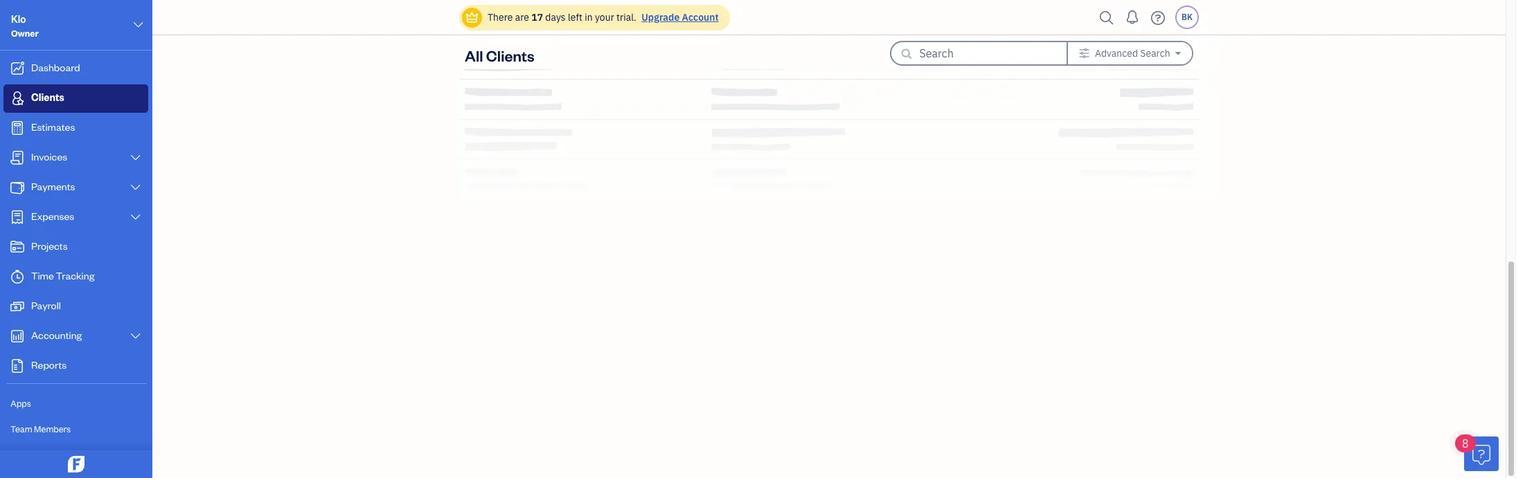Task type: describe. For each thing, give the bounding box(es) containing it.
and
[[34, 450, 48, 461]]

payment image
[[9, 181, 26, 195]]

8 button
[[1456, 435, 1500, 472]]

main element
[[0, 0, 197, 479]]

settings image
[[1079, 48, 1090, 59]]

chevron large down image for accounting
[[129, 331, 142, 342]]

time tracking link
[[3, 263, 148, 292]]

dashboard image
[[9, 62, 26, 76]]

caretdown image
[[1176, 48, 1181, 59]]

there
[[488, 11, 513, 24]]

team members link
[[3, 418, 148, 442]]

expenses
[[31, 210, 74, 223]]

bk button
[[1176, 6, 1199, 29]]

timer image
[[9, 270, 26, 284]]

invoice image
[[9, 151, 26, 165]]

resource center badge image
[[1465, 437, 1500, 472]]

payments link
[[3, 174, 148, 202]]

dashboard link
[[3, 55, 148, 83]]

apps
[[10, 398, 31, 410]]

estimates link
[[3, 114, 148, 143]]

time tracking
[[31, 270, 94, 283]]

chevron large down image
[[129, 152, 142, 164]]

accounting
[[31, 329, 82, 342]]

items
[[10, 450, 32, 461]]

17
[[532, 11, 543, 24]]

invoices
[[31, 150, 67, 164]]

all clients
[[465, 45, 535, 65]]

chevron large down image for expenses
[[129, 212, 142, 223]]

expenses link
[[3, 204, 148, 232]]

days
[[546, 11, 566, 24]]

estimates
[[31, 121, 75, 134]]

reports
[[31, 359, 67, 372]]

account
[[682, 11, 719, 24]]

chevron large down image for payments
[[129, 182, 142, 193]]

expense image
[[9, 211, 26, 225]]

dashboard
[[31, 61, 80, 74]]

payroll link
[[3, 293, 148, 322]]

apps link
[[3, 392, 148, 416]]

tracking
[[56, 270, 94, 283]]

all
[[465, 45, 483, 65]]

upgrade
[[642, 11, 680, 24]]

there are 17 days left in your trial. upgrade account
[[488, 11, 719, 24]]

estimate image
[[9, 121, 26, 135]]



Task type: locate. For each thing, give the bounding box(es) containing it.
clients inside main element
[[31, 91, 64, 104]]

payroll
[[31, 299, 61, 313]]

left
[[568, 11, 583, 24]]

advanced
[[1096, 47, 1139, 60]]

clients
[[486, 45, 535, 65], [31, 91, 64, 104]]

projects link
[[3, 234, 148, 262]]

advanced search
[[1096, 47, 1171, 60]]

owner
[[11, 28, 39, 39]]

advanced search button
[[1068, 42, 1193, 64]]

8
[[1463, 437, 1469, 451]]

services
[[50, 450, 84, 461]]

money image
[[9, 300, 26, 314]]

report image
[[9, 360, 26, 374]]

items and services
[[10, 450, 84, 461]]

items and services link
[[3, 443, 148, 468]]

clients right all
[[486, 45, 535, 65]]

project image
[[9, 240, 26, 254]]

clients up estimates
[[31, 91, 64, 104]]

upgrade account link
[[639, 11, 719, 24]]

invoices link
[[3, 144, 148, 173]]

trial.
[[617, 11, 637, 24]]

1 vertical spatial clients
[[31, 91, 64, 104]]

search image
[[1096, 7, 1118, 28]]

chevron large down image inside expenses link
[[129, 212, 142, 223]]

clients link
[[3, 85, 148, 113]]

team
[[10, 424, 32, 435]]

time
[[31, 270, 54, 283]]

are
[[515, 11, 529, 24]]

chevron large down image inside payments link
[[129, 182, 142, 193]]

0 vertical spatial clients
[[486, 45, 535, 65]]

search
[[1141, 47, 1171, 60]]

crown image
[[465, 10, 480, 25]]

bk
[[1182, 12, 1193, 22]]

payments
[[31, 180, 75, 193]]

accounting link
[[3, 323, 148, 351]]

go to help image
[[1148, 7, 1170, 28]]

your
[[595, 11, 615, 24]]

chevron large down image inside accounting link
[[129, 331, 142, 342]]

Search text field
[[920, 42, 1045, 64]]

klo
[[11, 12, 26, 26]]

klo owner
[[11, 12, 39, 39]]

freshbooks image
[[65, 457, 87, 473]]

0 horizontal spatial clients
[[31, 91, 64, 104]]

1 horizontal spatial clients
[[486, 45, 535, 65]]

chart image
[[9, 330, 26, 344]]

notifications image
[[1122, 3, 1144, 31]]

projects
[[31, 240, 68, 253]]

client image
[[9, 91, 26, 105]]

reports link
[[3, 353, 148, 381]]

team members
[[10, 424, 71, 435]]

chevron large down image
[[132, 17, 145, 33], [129, 182, 142, 193], [129, 212, 142, 223], [129, 331, 142, 342]]

members
[[34, 424, 71, 435]]

in
[[585, 11, 593, 24]]



Task type: vqa. For each thing, say whether or not it's contained in the screenshot.
Recurring
no



